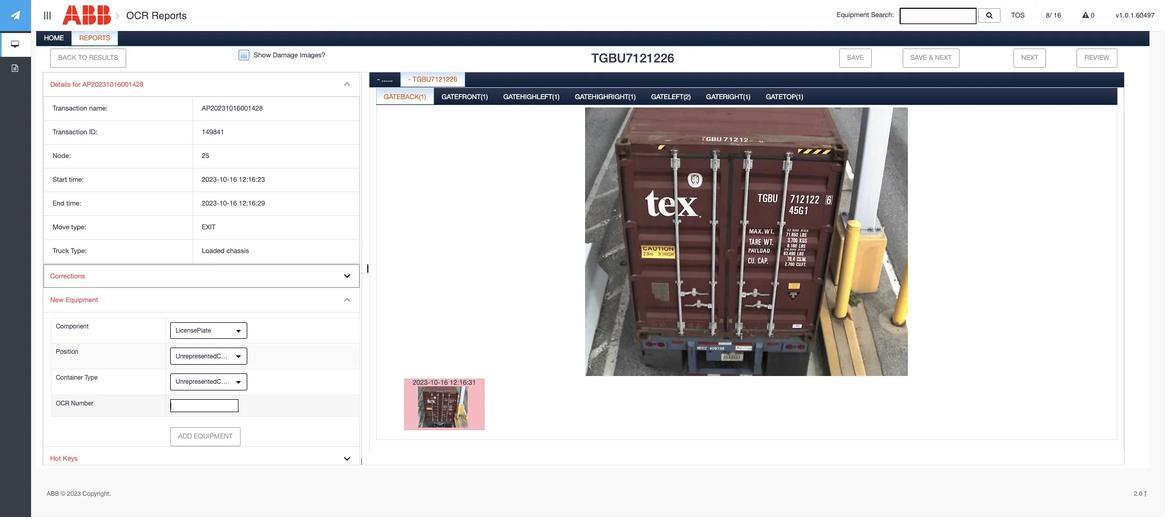 Task type: vqa. For each thing, say whether or not it's contained in the screenshot.


Task type: locate. For each thing, give the bounding box(es) containing it.
10- left 12:16:31
[[430, 379, 440, 387]]

1 horizontal spatial tgbu7121226
[[591, 51, 674, 65]]

time: for end time:
[[66, 200, 81, 207]]

start
[[53, 176, 67, 184]]

equipment for add equipment
[[194, 433, 233, 441]]

gatehighleft(1)
[[503, 93, 560, 101]]

gateright(1) link
[[699, 87, 758, 108]]

transaction up transaction id:
[[53, 105, 87, 112]]

0 horizontal spatial ocr
[[56, 400, 69, 408]]

2 - from the left
[[408, 75, 411, 83]]

equipment left search:
[[837, 11, 869, 19]]

10- inside tab list
[[430, 379, 440, 387]]

ocr for ocr number
[[56, 400, 69, 408]]

loaded chassis
[[202, 247, 249, 255]]

menu item containing details for ap20231016001428
[[43, 73, 360, 265]]

1 vertical spatial time:
[[66, 200, 81, 207]]

1 horizontal spatial ap20231016001428
[[202, 105, 263, 112]]

transaction for transaction name:
[[53, 105, 87, 112]]

tgbu7121226
[[591, 51, 674, 65], [413, 75, 457, 83]]

menu
[[43, 72, 360, 472]]

home
[[44, 34, 64, 42]]

save inside save "button"
[[847, 54, 864, 62]]

- left '......'
[[377, 75, 380, 83]]

abb © 2023 copyright.
[[47, 491, 111, 498]]

time:
[[69, 176, 84, 184], [66, 200, 81, 207]]

0 horizontal spatial ap20231016001428
[[82, 81, 143, 88]]

gateright(1)
[[706, 93, 750, 101]]

1 save from the left
[[847, 54, 864, 62]]

hot keys link
[[43, 448, 360, 472]]

16 inside dropdown button
[[1054, 11, 1061, 19]]

1 horizontal spatial ocr
[[126, 10, 149, 21]]

16
[[1054, 11, 1061, 19], [229, 176, 237, 184], [229, 200, 237, 207], [440, 379, 448, 387]]

next down tos dropdown button
[[1021, 54, 1038, 62]]

2 save from the left
[[910, 54, 927, 62]]

row group
[[44, 97, 359, 264]]

1 vertical spatial tgbu7121226
[[413, 75, 457, 83]]

1 next from the left
[[935, 54, 952, 62]]

0 button
[[1072, 0, 1105, 31]]

images?
[[300, 51, 325, 59]]

reports link
[[72, 28, 117, 49]]

save down equipment search:
[[847, 54, 864, 62]]

2023-10-16 12:16:23
[[202, 176, 265, 184]]

0 horizontal spatial -
[[377, 75, 380, 83]]

None field
[[900, 8, 977, 24]]

8/
[[1046, 11, 1052, 19]]

review
[[1085, 54, 1110, 62]]

add
[[178, 433, 192, 441]]

12:16:29
[[239, 200, 265, 207]]

ap20231016001428 up the 149841
[[202, 105, 263, 112]]

save for save & next
[[910, 54, 927, 62]]

None text field
[[170, 400, 238, 413]]

1 vertical spatial transaction
[[53, 128, 87, 136]]

save left &
[[910, 54, 927, 62]]

equipment right the "new" in the bottom of the page
[[66, 297, 98, 304]]

16 for 2023-10-16 12:16:31
[[440, 379, 448, 387]]

0 vertical spatial tgbu7121226
[[591, 51, 674, 65]]

1 vertical spatial reports
[[79, 34, 110, 42]]

- for - tgbu7121226
[[408, 75, 411, 83]]

16 left 12:16:23
[[229, 176, 237, 184]]

1 vertical spatial equipment
[[66, 297, 98, 304]]

equipment inside button
[[194, 433, 233, 441]]

time: right end
[[66, 200, 81, 207]]

ocr
[[126, 10, 149, 21], [56, 400, 69, 408]]

10- up 2023-10-16 12:16:29
[[219, 176, 229, 184]]

time: right start
[[69, 176, 84, 184]]

2 vertical spatial equipment
[[194, 433, 233, 441]]

start time:
[[53, 176, 84, 184]]

0 vertical spatial equipment
[[837, 11, 869, 19]]

16 inside tab list
[[440, 379, 448, 387]]

time: for start time:
[[69, 176, 84, 184]]

end time:
[[53, 200, 81, 207]]

0 horizontal spatial equipment
[[66, 297, 98, 304]]

1 horizontal spatial save
[[910, 54, 927, 62]]

ocr inside menu item
[[56, 400, 69, 408]]

for
[[72, 81, 81, 88]]

2023
[[67, 491, 81, 498]]

transaction left the id:
[[53, 128, 87, 136]]

- for - ......
[[377, 75, 380, 83]]

2023- for 2023-10-16 12:16:31
[[413, 379, 430, 387]]

1 horizontal spatial -
[[408, 75, 411, 83]]

0 vertical spatial 10-
[[219, 176, 229, 184]]

menu inside tgbu7121226 tab list
[[43, 72, 360, 472]]

16 right 8/
[[1054, 11, 1061, 19]]

25
[[202, 152, 209, 160]]

2.0
[[1134, 491, 1144, 498]]

2023-10-16 12:16:29
[[202, 200, 265, 207]]

2023- for 2023-10-16 12:16:23
[[202, 176, 219, 184]]

1 horizontal spatial next
[[1021, 54, 1038, 62]]

ocr number
[[56, 400, 93, 408]]

equipment up hot keys link
[[194, 433, 233, 441]]

back
[[58, 54, 76, 62]]

2 vertical spatial 10-
[[430, 379, 440, 387]]

navigation
[[0, 0, 31, 81]]

1 vertical spatial 10-
[[219, 200, 229, 207]]

ap20231016001428 inside details for ap20231016001428 link
[[82, 81, 143, 88]]

16 left 12:16:31
[[440, 379, 448, 387]]

show damage images?
[[254, 51, 325, 59]]

- ...... link
[[370, 70, 400, 90]]

0 vertical spatial menu item
[[43, 73, 360, 265]]

menu item
[[43, 73, 360, 265], [43, 289, 360, 448]]

0 vertical spatial time:
[[69, 176, 84, 184]]

0 vertical spatial reports
[[151, 10, 187, 21]]

menu containing details for ap20231016001428
[[43, 72, 360, 472]]

chassis
[[226, 247, 249, 255]]

tab list
[[369, 70, 1124, 473], [376, 87, 1117, 470]]

1 horizontal spatial equipment
[[194, 433, 233, 441]]

1 transaction from the top
[[53, 105, 87, 112]]

ap20231016001428 up name:
[[82, 81, 143, 88]]

next right &
[[935, 54, 952, 62]]

0 vertical spatial ap20231016001428
[[82, 81, 143, 88]]

0 horizontal spatial tgbu7121226
[[413, 75, 457, 83]]

10- down the 2023-10-16 12:16:23
[[219, 200, 229, 207]]

0 horizontal spatial save
[[847, 54, 864, 62]]

0 vertical spatial 2023-
[[202, 176, 219, 184]]

0 horizontal spatial reports
[[79, 34, 110, 42]]

8/ 16 button
[[1036, 0, 1071, 31]]

unrepresentedcontainerposition
[[176, 353, 266, 360]]

tgbu7121226 up gatehighright(1)
[[591, 51, 674, 65]]

transaction id:
[[53, 128, 97, 136]]

1 vertical spatial ap20231016001428
[[202, 105, 263, 112]]

0 vertical spatial transaction
[[53, 105, 87, 112]]

details
[[50, 81, 71, 88]]

1 vertical spatial menu item
[[43, 289, 360, 448]]

0 vertical spatial ocr
[[126, 10, 149, 21]]

16 left 12:16:29
[[229, 200, 237, 207]]

0 horizontal spatial next
[[935, 54, 952, 62]]

damage
[[273, 51, 298, 59]]

transaction name:
[[53, 105, 108, 112]]

reports
[[151, 10, 187, 21], [79, 34, 110, 42]]

1 vertical spatial 2023-
[[202, 200, 219, 207]]

next button
[[1014, 49, 1046, 68]]

row group containing transaction name:
[[44, 97, 359, 264]]

equipment
[[837, 11, 869, 19], [66, 297, 98, 304], [194, 433, 233, 441]]

keys
[[63, 455, 78, 463]]

tgbu7121226 tab list
[[35, 28, 1150, 473]]

-
[[377, 75, 380, 83], [408, 75, 411, 83]]

gateleft(2) link
[[644, 87, 698, 108]]

1 menu item from the top
[[43, 73, 360, 265]]

- up gateback(1)
[[408, 75, 411, 83]]

corrections
[[50, 272, 85, 280]]

transaction
[[53, 105, 87, 112], [53, 128, 87, 136]]

container type
[[56, 375, 98, 382]]

2023- left 12:16:31
[[413, 379, 430, 387]]

corrections link
[[43, 265, 360, 289]]

1 vertical spatial ocr
[[56, 400, 69, 408]]

results
[[89, 54, 118, 62]]

next
[[935, 54, 952, 62], [1021, 54, 1038, 62]]

gatetop(1)
[[766, 93, 803, 101]]

save inside save & next button
[[910, 54, 927, 62]]

- tgbu7121226
[[408, 75, 457, 83]]

10-
[[219, 176, 229, 184], [219, 200, 229, 207], [430, 379, 440, 387]]

2 transaction from the top
[[53, 128, 87, 136]]

2 menu item from the top
[[43, 289, 360, 448]]

tgbu7121226 up gatefront(1)
[[413, 75, 457, 83]]

2023- down 25
[[202, 176, 219, 184]]

save & next button
[[903, 49, 960, 68]]

2023-
[[202, 176, 219, 184], [202, 200, 219, 207], [413, 379, 430, 387]]

2023- up exit
[[202, 200, 219, 207]]

1 - from the left
[[377, 75, 380, 83]]

2 vertical spatial 2023-
[[413, 379, 430, 387]]



Task type: describe. For each thing, give the bounding box(es) containing it.
component
[[56, 323, 89, 330]]

new equipment link
[[43, 289, 360, 313]]

back to results button
[[50, 49, 126, 68]]

to
[[78, 54, 87, 62]]

transaction for transaction id:
[[53, 128, 87, 136]]

gatehighright(1)
[[575, 93, 636, 101]]

- tgbu7121226 link
[[401, 70, 465, 90]]

licenseplate
[[176, 327, 211, 335]]

0
[[1089, 11, 1095, 19]]

gateleft(2)
[[651, 93, 691, 101]]

2 next from the left
[[1021, 54, 1038, 62]]

search image
[[986, 12, 993, 19]]

search:
[[871, 11, 894, 19]]

12:16:23
[[239, 176, 265, 184]]

save button
[[839, 49, 871, 68]]

2 horizontal spatial equipment
[[837, 11, 869, 19]]

number
[[71, 400, 93, 408]]

10- for 12:16:23
[[219, 176, 229, 184]]

move
[[53, 223, 69, 231]]

gatefront(1) link
[[434, 87, 495, 108]]

2023- for 2023-10-16 12:16:29
[[202, 200, 219, 207]]

abb
[[47, 491, 59, 498]]

gatehighright(1) link
[[568, 87, 643, 108]]

10- for 12:16:29
[[219, 200, 229, 207]]

1 horizontal spatial reports
[[151, 10, 187, 21]]

v1.0.1.60497
[[1116, 11, 1155, 19]]

10- for 12:16:31
[[430, 379, 440, 387]]

move type:
[[53, 223, 86, 231]]

truck type:
[[53, 247, 87, 255]]

warning image
[[1082, 12, 1089, 19]]

hot keys
[[50, 455, 78, 463]]

gatefront(1)
[[442, 93, 488, 101]]

show
[[254, 51, 271, 59]]

details for ap20231016001428
[[50, 81, 143, 88]]

©
[[61, 491, 65, 498]]

bars image
[[42, 11, 52, 20]]

v1.0.1.60497 button
[[1105, 0, 1165, 31]]

tos button
[[1001, 0, 1035, 31]]

equipment search:
[[837, 11, 900, 19]]

id:
[[89, 128, 97, 136]]

copyright.
[[83, 491, 111, 498]]

- ......
[[377, 75, 393, 83]]

name:
[[89, 105, 108, 112]]

row group inside menu
[[44, 97, 359, 264]]

position
[[56, 349, 78, 356]]

end
[[53, 200, 64, 207]]

type
[[85, 375, 98, 382]]

exit
[[202, 223, 216, 231]]

save for save
[[847, 54, 864, 62]]

review button
[[1077, 49, 1117, 68]]

16 for 2023-10-16 12:16:29
[[229, 200, 237, 207]]

hot
[[50, 455, 61, 463]]

long arrow up image
[[1144, 491, 1147, 498]]

ocr for ocr reports
[[126, 10, 149, 21]]

unrepresentedcontainertype
[[176, 379, 257, 386]]

menu item containing new equipment
[[43, 289, 360, 448]]

reports inside reports link
[[79, 34, 110, 42]]

home link
[[37, 28, 71, 49]]

tos
[[1011, 11, 1025, 19]]

gatehighleft(1) link
[[496, 87, 567, 108]]

gateback(1)
[[384, 93, 426, 101]]

12:16:31
[[450, 379, 476, 387]]

&
[[929, 54, 933, 62]]

add equipment
[[178, 433, 233, 441]]

new
[[50, 297, 64, 304]]

equipment for new equipment
[[66, 297, 98, 304]]

tab list containing - ......
[[369, 70, 1124, 473]]

149841
[[202, 128, 224, 136]]

container
[[56, 375, 83, 382]]

16 for 2023-10-16 12:16:23
[[229, 176, 237, 184]]

tab list containing gateback(1)
[[376, 87, 1117, 470]]

add equipment button
[[170, 428, 240, 447]]

save & next
[[910, 54, 952, 62]]

gatetop(1) link
[[759, 87, 810, 108]]

......
[[382, 75, 393, 83]]

loaded
[[202, 247, 225, 255]]

new equipment
[[50, 297, 98, 304]]

2023-10-16 12:16:31
[[413, 379, 476, 387]]

details for ap20231016001428 link
[[43, 73, 360, 97]]

truck
[[53, 247, 69, 255]]

none text field inside menu
[[170, 400, 238, 413]]

8/ 16
[[1046, 11, 1061, 19]]

type:
[[71, 247, 87, 255]]

gateback(1) link
[[377, 87, 433, 108]]

type:
[[71, 223, 86, 231]]

back to results
[[58, 54, 118, 62]]



